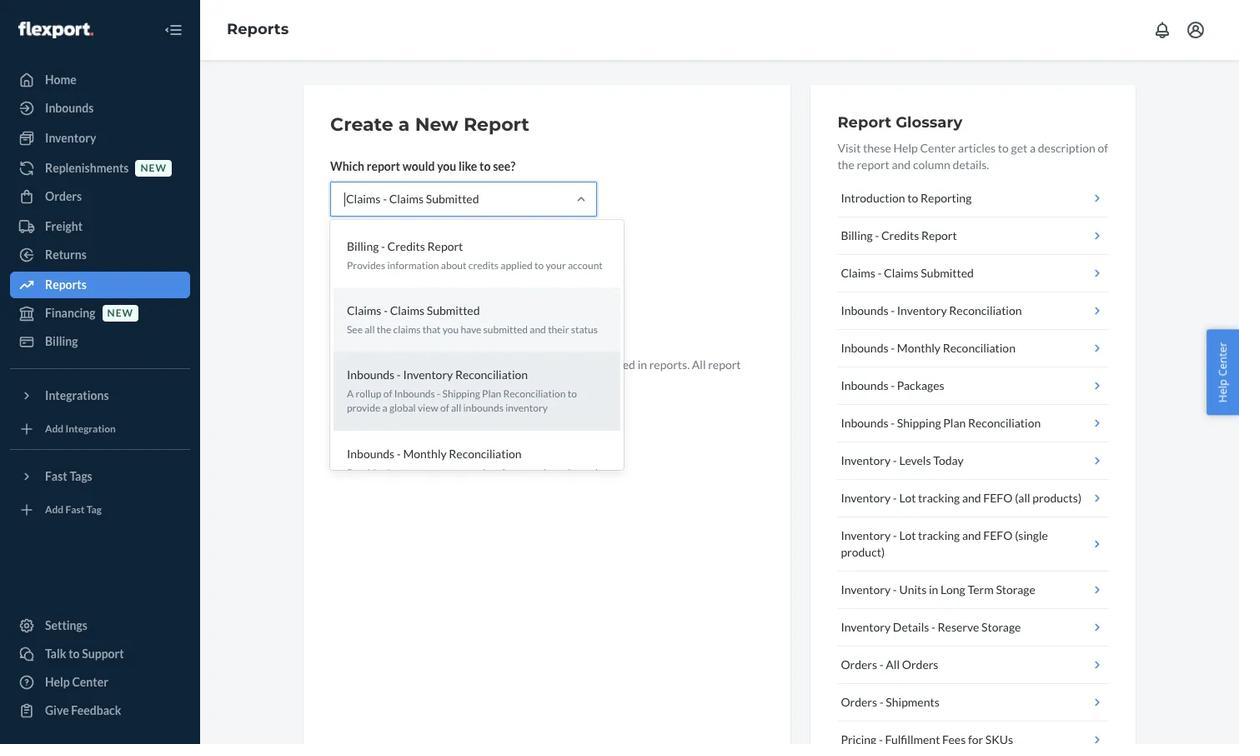 Task type: locate. For each thing, give the bounding box(es) containing it.
create report button
[[330, 310, 431, 344]]

credits down introduction to reporting
[[881, 228, 919, 243]]

1 vertical spatial information
[[498, 358, 559, 372]]

give
[[45, 704, 69, 718]]

inbounds inside inbounds - monthly reconciliation provides inventory movement data for any selected month
[[347, 447, 395, 461]]

in left the reports. on the top
[[638, 358, 647, 372]]

and left their
[[530, 324, 546, 336]]

packages
[[897, 379, 945, 393]]

2 horizontal spatial in
[[929, 583, 938, 597]]

2 tracking from the top
[[918, 529, 960, 543]]

submitted inside button
[[921, 266, 974, 280]]

orders up freight
[[45, 189, 82, 203]]

2 horizontal spatial help
[[1215, 379, 1230, 403]]

11/1/2023 down 'range'
[[341, 269, 397, 283]]

0 horizontal spatial of
[[383, 388, 392, 401]]

1 vertical spatial shipping
[[897, 416, 941, 430]]

1 horizontal spatial for
[[501, 467, 514, 479]]

inventory up view
[[403, 368, 453, 382]]

- up view
[[437, 388, 441, 401]]

report down the these
[[857, 158, 890, 172]]

help
[[894, 141, 918, 155], [1215, 379, 1230, 403], [45, 675, 70, 690]]

settings
[[45, 619, 88, 633]]

introduction
[[841, 191, 905, 205]]

2 lot from the top
[[899, 529, 916, 543]]

monthly inside inbounds - monthly reconciliation provides inventory movement data for any selected month
[[403, 447, 447, 461]]

1 horizontal spatial reports
[[227, 20, 289, 38]]

2 provides from the top
[[347, 467, 385, 479]]

inbounds for inbounds - packages
[[841, 379, 889, 393]]

inbounds left packages
[[841, 379, 889, 393]]

fields
[[356, 374, 383, 389]]

inbounds for inbounds
[[45, 101, 94, 115]]

inventory inside inventory link
[[45, 131, 96, 145]]

hours
[[426, 358, 455, 372]]

monthly for inbounds - monthly reconciliation provides inventory movement data for any selected month
[[403, 447, 447, 461]]

inventory inside inbounds - inventory reconciliation a rollup of inbounds - shipping plan reconciliation to provide a global view of all inbounds inventory
[[403, 368, 453, 382]]

1 vertical spatial create
[[344, 319, 381, 334]]

storage right term
[[996, 583, 1036, 597]]

2 horizontal spatial billing
[[841, 228, 873, 243]]

submitted down like
[[426, 192, 479, 206]]

- down the global
[[397, 447, 401, 461]]

credits
[[881, 228, 919, 243], [387, 239, 425, 254]]

1 fefo from the top
[[983, 491, 1013, 505]]

new up time
[[475, 358, 496, 372]]

provides inside billing - credits report provides information about credits applied to your account
[[347, 259, 385, 272]]

2 vertical spatial of
[[440, 402, 449, 415]]

information inside it may take up to 2 hours for new information to be reflected in reports. all report time fields are in universal time (utc).
[[498, 358, 559, 372]]

plan inside inbounds - inventory reconciliation a rollup of inbounds - shipping plan reconciliation to provide a global view of all inbounds inventory
[[482, 388, 501, 401]]

0 vertical spatial inventory
[[506, 402, 548, 415]]

inventory - lot tracking and fefo (all products) button
[[838, 480, 1109, 518]]

- inside "button"
[[893, 491, 897, 505]]

monthly inside button
[[897, 341, 941, 355]]

tracking inside "button"
[[918, 491, 960, 505]]

new inside it may take up to 2 hours for new information to be reflected in reports. all report time fields are in universal time (utc).
[[475, 358, 496, 372]]

1 horizontal spatial plan
[[943, 416, 966, 430]]

plan up today
[[943, 416, 966, 430]]

1 vertical spatial inventory
[[387, 467, 430, 479]]

inventory
[[506, 402, 548, 415], [387, 467, 430, 479]]

inbounds down inbounds - packages
[[841, 416, 889, 430]]

fefo inside inventory - lot tracking and fefo (single product)
[[983, 529, 1013, 543]]

monthly up movement
[[403, 447, 447, 461]]

to inside inbounds - inventory reconciliation a rollup of inbounds - shipping plan reconciliation to provide a global view of all inbounds inventory
[[568, 388, 577, 401]]

fast left tags
[[45, 470, 67, 484]]

to left 2
[[404, 358, 414, 372]]

1 vertical spatial help center
[[45, 675, 108, 690]]

1 vertical spatial you
[[443, 324, 459, 336]]

to right like
[[480, 159, 491, 173]]

of right view
[[440, 402, 449, 415]]

report down reporting
[[921, 228, 957, 243]]

all inside inbounds - inventory reconciliation a rollup of inbounds - shipping plan reconciliation to provide a global view of all inbounds inventory
[[451, 402, 461, 415]]

create inside button
[[344, 319, 381, 334]]

you right that
[[443, 324, 459, 336]]

- left levels in the bottom of the page
[[893, 454, 897, 468]]

- down 'inventory - levels today'
[[893, 491, 897, 505]]

inventory for inventory
[[45, 131, 96, 145]]

reconciliation inside inbounds - monthly reconciliation provides inventory movement data for any selected month
[[449, 447, 522, 461]]

tracking down inventory - lot tracking and fefo (all products)
[[918, 529, 960, 543]]

month
[[572, 467, 601, 479]]

reconciliation for inbounds - monthly reconciliation
[[943, 341, 1016, 355]]

1 add from the top
[[45, 423, 64, 436]]

levels
[[899, 454, 931, 468]]

a right get
[[1030, 141, 1036, 155]]

the down visit
[[838, 158, 855, 172]]

articles
[[958, 141, 996, 155]]

for inside inbounds - monthly reconciliation provides inventory movement data for any selected month
[[501, 467, 514, 479]]

new for replenishments
[[140, 162, 167, 175]]

inventory inside inventory - lot tracking and fefo (single product)
[[841, 529, 891, 543]]

information left about
[[387, 259, 439, 272]]

provides for inbounds
[[347, 467, 385, 479]]

inventory left movement
[[387, 467, 430, 479]]

their
[[548, 324, 569, 336]]

shipping
[[442, 388, 480, 401], [897, 416, 941, 430]]

1 horizontal spatial inventory
[[506, 402, 548, 415]]

in right are
[[404, 374, 414, 389]]

inventory for inventory details - reserve storage
[[841, 620, 891, 635]]

0 vertical spatial reports
[[227, 20, 289, 38]]

inbounds for inbounds - shipping plan reconciliation
[[841, 416, 889, 430]]

global
[[389, 402, 416, 415]]

claims - claims submitted button
[[838, 255, 1109, 293]]

credits inside billing - credits report provides information about credits applied to your account
[[387, 239, 425, 254]]

1 horizontal spatial 11/1/2023
[[486, 269, 543, 283]]

2 horizontal spatial new
[[475, 358, 496, 372]]

for left 'any'
[[501, 467, 514, 479]]

1 vertical spatial new
[[107, 307, 133, 320]]

1 11/1/2023 from the left
[[341, 269, 397, 283]]

report inside billing - credits report provides information about credits applied to your account
[[427, 239, 463, 254]]

inbounds - packages
[[841, 379, 945, 393]]

1 vertical spatial fefo
[[983, 529, 1013, 543]]

the inside visit these help center articles to get a description of the report and column details.
[[838, 158, 855, 172]]

reconciliation inside 'button'
[[968, 416, 1041, 430]]

inbounds for inbounds - inventory reconciliation a rollup of inbounds - shipping plan reconciliation to provide a global view of all inbounds inventory
[[347, 368, 395, 382]]

1 horizontal spatial shipping
[[897, 416, 941, 430]]

information
[[387, 259, 439, 272], [498, 358, 559, 372]]

may
[[340, 358, 362, 372]]

of right description
[[1098, 141, 1108, 155]]

to left your at the top of page
[[535, 259, 544, 272]]

would
[[402, 159, 435, 173]]

lot inside "button"
[[899, 491, 916, 505]]

inventory up product)
[[841, 529, 891, 543]]

be
[[574, 358, 587, 372]]

inventory inside 'inbounds - inventory reconciliation' button
[[897, 304, 947, 318]]

and down inventory - lot tracking and fefo (all products) "button"
[[962, 529, 981, 543]]

0 vertical spatial help center
[[1215, 342, 1230, 403]]

provides
[[347, 259, 385, 272], [347, 467, 385, 479]]

1 horizontal spatial credits
[[881, 228, 919, 243]]

0 vertical spatial shipping
[[442, 388, 480, 401]]

have
[[461, 324, 481, 336]]

1 vertical spatial all
[[451, 402, 461, 415]]

claims
[[346, 192, 381, 206], [389, 192, 424, 206], [841, 266, 875, 280], [884, 266, 919, 280], [347, 304, 381, 318], [390, 304, 425, 318]]

1 vertical spatial monthly
[[403, 447, 447, 461]]

fefo
[[983, 491, 1013, 505], [983, 529, 1013, 543]]

0 vertical spatial storage
[[996, 583, 1036, 597]]

- up inbounds - monthly reconciliation
[[891, 304, 895, 318]]

0 vertical spatial of
[[1098, 141, 1108, 155]]

2 vertical spatial a
[[382, 402, 387, 415]]

11/1/2023 left your at the top of page
[[486, 269, 543, 283]]

- left shipments
[[880, 695, 884, 710]]

inventory inside inventory - levels today button
[[841, 454, 891, 468]]

0 vertical spatial all
[[365, 324, 375, 336]]

fefo left (all on the right bottom of the page
[[983, 491, 1013, 505]]

2 add from the top
[[45, 504, 64, 517]]

1 horizontal spatial center
[[920, 141, 956, 155]]

1 vertical spatial claims - claims submitted
[[841, 266, 974, 280]]

1 vertical spatial reports
[[45, 278, 87, 292]]

add fast tag
[[45, 504, 102, 517]]

1 vertical spatial storage
[[982, 620, 1021, 635]]

reconciliation
[[949, 304, 1022, 318], [943, 341, 1016, 355], [455, 368, 528, 382], [503, 388, 566, 401], [968, 416, 1041, 430], [449, 447, 522, 461]]

1 provides from the top
[[347, 259, 385, 272]]

time
[[467, 374, 492, 389]]

1 vertical spatial plan
[[943, 416, 966, 430]]

create up may
[[344, 319, 381, 334]]

0 vertical spatial new
[[140, 162, 167, 175]]

0 horizontal spatial a
[[382, 402, 387, 415]]

0 vertical spatial in
[[638, 358, 647, 372]]

1 horizontal spatial information
[[498, 358, 559, 372]]

report right the reports. on the top
[[708, 358, 741, 372]]

billing inside billing - credits report button
[[841, 228, 873, 243]]

1 vertical spatial lot
[[899, 529, 916, 543]]

orders for orders
[[45, 189, 82, 203]]

1 vertical spatial a
[[1030, 141, 1036, 155]]

inventory - levels today button
[[838, 443, 1109, 480]]

billing link
[[10, 329, 190, 355]]

home
[[45, 73, 77, 87]]

report for billing - credits report
[[921, 228, 957, 243]]

open notifications image
[[1152, 20, 1172, 40]]

inbounds - inventory reconciliation a rollup of inbounds - shipping plan reconciliation to provide a global view of all inbounds inventory
[[347, 368, 577, 415]]

orders inside button
[[841, 695, 877, 710]]

visit these help center articles to get a description of the report and column details.
[[838, 141, 1108, 172]]

to inside "talk to support" "button"
[[69, 647, 80, 661]]

claims - claims submitted down billing - credits report
[[841, 266, 974, 280]]

2 horizontal spatial center
[[1215, 342, 1230, 376]]

inventory inside inventory details - reserve storage button
[[841, 620, 891, 635]]

- up 'range'
[[383, 192, 387, 206]]

0 vertical spatial create
[[330, 113, 393, 136]]

1 horizontal spatial all
[[451, 402, 461, 415]]

report
[[857, 158, 890, 172], [367, 159, 400, 173], [383, 319, 417, 334], [708, 358, 741, 372]]

and inside claims - claims submitted see all the claims that you have submitted and their status
[[530, 324, 546, 336]]

0 vertical spatial the
[[838, 158, 855, 172]]

- inside billing - credits report provides information about credits applied to your account
[[381, 239, 385, 254]]

orders down orders - all orders
[[841, 695, 877, 710]]

2 fefo from the top
[[983, 529, 1013, 543]]

orders for orders - shipments
[[841, 695, 877, 710]]

inbounds down 'provide'
[[347, 447, 395, 461]]

about
[[441, 259, 467, 272]]

1 vertical spatial add
[[45, 504, 64, 517]]

inventory details - reserve storage button
[[838, 610, 1109, 647]]

term
[[968, 583, 994, 597]]

billing down which
[[347, 239, 379, 254]]

inventory inside inventory - units in long term storage button
[[841, 583, 891, 597]]

inventory for inventory - lot tracking and fefo (single product)
[[841, 529, 891, 543]]

and left column
[[892, 158, 911, 172]]

orders - all orders
[[841, 658, 939, 672]]

1 horizontal spatial all
[[886, 658, 900, 672]]

inventory up replenishments
[[45, 131, 96, 145]]

billing inside billing link
[[45, 334, 78, 349]]

orders
[[45, 189, 82, 203], [841, 658, 877, 672], [902, 658, 939, 672], [841, 695, 877, 710]]

inventory down product)
[[841, 583, 891, 597]]

1 horizontal spatial the
[[838, 158, 855, 172]]

inbounds up rollup
[[347, 368, 395, 382]]

center
[[920, 141, 956, 155], [1215, 342, 1230, 376], [72, 675, 108, 690]]

inbounds - monthly reconciliation
[[841, 341, 1016, 355]]

to inside introduction to reporting button
[[908, 191, 918, 205]]

inventory up inbounds - monthly reconciliation
[[897, 304, 947, 318]]

shipping down packages
[[897, 416, 941, 430]]

billing - credits report provides information about credits applied to your account
[[347, 239, 603, 272]]

reporting
[[921, 191, 972, 205]]

billing inside billing - credits report provides information about credits applied to your account
[[347, 239, 379, 254]]

- up "inventory - units in long term storage"
[[893, 529, 897, 543]]

0 vertical spatial for
[[457, 358, 472, 372]]

report left would
[[367, 159, 400, 173]]

inventory left levels in the bottom of the page
[[841, 454, 891, 468]]

data
[[480, 467, 499, 479]]

reconciliation for inbounds - monthly reconciliation provides inventory movement data for any selected month
[[449, 447, 522, 461]]

0 vertical spatial monthly
[[897, 341, 941, 355]]

0 horizontal spatial new
[[107, 307, 133, 320]]

1 vertical spatial the
[[377, 324, 391, 336]]

2 vertical spatial help
[[45, 675, 70, 690]]

to inside visit these help center articles to get a description of the report and column details.
[[998, 141, 1009, 155]]

2 vertical spatial submitted
[[427, 304, 480, 318]]

1 horizontal spatial help center
[[1215, 342, 1230, 403]]

all
[[692, 358, 706, 372], [886, 658, 900, 672]]

inbounds up inbounds - packages
[[841, 341, 889, 355]]

2 horizontal spatial of
[[1098, 141, 1108, 155]]

submitted up "inbounds - inventory reconciliation"
[[921, 266, 974, 280]]

all right the reports. on the top
[[692, 358, 706, 372]]

inbounds down home
[[45, 101, 94, 115]]

these
[[863, 141, 891, 155]]

inventory - lot tracking and fefo (single product)
[[841, 529, 1048, 560]]

1 horizontal spatial billing
[[347, 239, 379, 254]]

fefo inside "button"
[[983, 491, 1013, 505]]

0 vertical spatial information
[[387, 259, 439, 272]]

0 vertical spatial you
[[437, 159, 456, 173]]

0 horizontal spatial reports link
[[10, 272, 190, 299]]

0 vertical spatial submitted
[[426, 192, 479, 206]]

1 horizontal spatial of
[[440, 402, 449, 415]]

0 vertical spatial center
[[920, 141, 956, 155]]

- right date
[[381, 239, 385, 254]]

inventory for inventory - units in long term storage
[[841, 583, 891, 597]]

tracking inside inventory - lot tracking and fefo (single product)
[[918, 529, 960, 543]]

inbounds - inventory reconciliation
[[841, 304, 1022, 318]]

open account menu image
[[1186, 20, 1206, 40]]

0 horizontal spatial inventory
[[387, 467, 430, 479]]

lot down 'inventory - levels today'
[[899, 491, 916, 505]]

the left 'claims'
[[377, 324, 391, 336]]

1 horizontal spatial new
[[140, 162, 167, 175]]

you left like
[[437, 159, 456, 173]]

claims - claims submitted inside button
[[841, 266, 974, 280]]

0 vertical spatial tracking
[[918, 491, 960, 505]]

and inside inventory - lot tracking and fefo (single product)
[[962, 529, 981, 543]]

provides inside inbounds - monthly reconciliation provides inventory movement data for any selected month
[[347, 467, 385, 479]]

fast
[[45, 470, 67, 484], [65, 504, 85, 517]]

to left get
[[998, 141, 1009, 155]]

0 horizontal spatial billing
[[45, 334, 78, 349]]

talk to support
[[45, 647, 124, 661]]

report up about
[[427, 239, 463, 254]]

0 vertical spatial fast
[[45, 470, 67, 484]]

report up see?
[[464, 113, 530, 136]]

0 vertical spatial claims - claims submitted
[[346, 192, 479, 206]]

provides down 'range'
[[347, 259, 385, 272]]

like
[[459, 159, 477, 173]]

- down the 'introduction'
[[875, 228, 879, 243]]

lot for inventory - lot tracking and fefo (all products)
[[899, 491, 916, 505]]

0 horizontal spatial all
[[365, 324, 375, 336]]

a left the global
[[382, 402, 387, 415]]

all
[[365, 324, 375, 336], [451, 402, 461, 415]]

units
[[899, 583, 927, 597]]

inbounds up inbounds - monthly reconciliation
[[841, 304, 889, 318]]

1 vertical spatial provides
[[347, 467, 385, 479]]

2 vertical spatial new
[[475, 358, 496, 372]]

inventory - levels today
[[841, 454, 964, 468]]

tags
[[70, 470, 92, 484]]

create up which
[[330, 113, 393, 136]]

credits for billing - credits report
[[881, 228, 919, 243]]

1 horizontal spatial in
[[638, 358, 647, 372]]

you
[[437, 159, 456, 173], [443, 324, 459, 336]]

new up orders link
[[140, 162, 167, 175]]

0 horizontal spatial information
[[387, 259, 439, 272]]

talk
[[45, 647, 66, 661]]

freight link
[[10, 213, 190, 240]]

lot inside inventory - lot tracking and fefo (single product)
[[899, 529, 916, 543]]

0 horizontal spatial all
[[692, 358, 706, 372]]

new up billing link
[[107, 307, 133, 320]]

report left that
[[383, 319, 417, 334]]

submitted up the have
[[427, 304, 480, 318]]

a inside inbounds - inventory reconciliation a rollup of inbounds - shipping plan reconciliation to provide a global view of all inbounds inventory
[[382, 402, 387, 415]]

0 vertical spatial fefo
[[983, 491, 1013, 505]]

0 horizontal spatial 11/1/2023
[[341, 269, 397, 283]]

for up time
[[457, 358, 472, 372]]

and down inventory - levels today button
[[962, 491, 981, 505]]

add for add integration
[[45, 423, 64, 436]]

0 vertical spatial reports link
[[227, 20, 289, 38]]

claims - claims submitted see all the claims that you have submitted and their status
[[347, 304, 598, 336]]

0 vertical spatial add
[[45, 423, 64, 436]]

monthly up packages
[[897, 341, 941, 355]]

the
[[838, 158, 855, 172], [377, 324, 391, 336]]

(all
[[1015, 491, 1030, 505]]

settings link
[[10, 613, 190, 640]]

- up create report
[[384, 304, 388, 318]]

all left inbounds at the left of the page
[[451, 402, 461, 415]]

- inside inventory - lot tracking and fefo (single product)
[[893, 529, 897, 543]]

(utc).
[[495, 374, 527, 389]]

inventory up orders - all orders
[[841, 620, 891, 635]]

add integration
[[45, 423, 116, 436]]

0 vertical spatial help
[[894, 141, 918, 155]]

0 vertical spatial plan
[[482, 388, 501, 401]]

0 vertical spatial provides
[[347, 259, 385, 272]]

2 vertical spatial in
[[929, 583, 938, 597]]

0 horizontal spatial the
[[377, 324, 391, 336]]

0 vertical spatial all
[[692, 358, 706, 372]]

reports.
[[649, 358, 690, 372]]

inbounds for inbounds - monthly reconciliation
[[841, 341, 889, 355]]

tracking for (all
[[918, 491, 960, 505]]

2 vertical spatial center
[[72, 675, 108, 690]]

storage
[[996, 583, 1036, 597], [982, 620, 1021, 635]]

inventory inside inventory - lot tracking and fefo (all products) "button"
[[841, 491, 891, 505]]

rollup
[[356, 388, 381, 401]]

information up (utc).
[[498, 358, 559, 372]]

inventory - units in long term storage button
[[838, 572, 1109, 610]]

add down fast tags
[[45, 504, 64, 517]]

shipping up inbounds at the left of the page
[[442, 388, 480, 401]]

storage right reserve
[[982, 620, 1021, 635]]

report inside button
[[921, 228, 957, 243]]

inbounds
[[45, 101, 94, 115], [841, 304, 889, 318], [841, 341, 889, 355], [347, 368, 395, 382], [841, 379, 889, 393], [394, 388, 435, 401], [841, 416, 889, 430], [347, 447, 395, 461]]

0 horizontal spatial help
[[45, 675, 70, 690]]

1 vertical spatial of
[[383, 388, 392, 401]]

1 lot from the top
[[899, 491, 916, 505]]

1 horizontal spatial reports link
[[227, 20, 289, 38]]

details
[[893, 620, 929, 635]]

reconciliation for inbounds - inventory reconciliation a rollup of inbounds - shipping plan reconciliation to provide a global view of all inbounds inventory
[[455, 368, 528, 382]]

a
[[398, 113, 410, 136], [1030, 141, 1036, 155], [382, 402, 387, 415]]

0 horizontal spatial help center
[[45, 675, 108, 690]]

billing down the 'introduction'
[[841, 228, 873, 243]]

inbounds - packages button
[[838, 368, 1109, 405]]

1 horizontal spatial claims - claims submitted
[[841, 266, 974, 280]]

inventory - units in long term storage
[[841, 583, 1036, 597]]

inventory down (utc).
[[506, 402, 548, 415]]

credits inside billing - credits report button
[[881, 228, 919, 243]]

fefo left (single at the bottom of page
[[983, 529, 1013, 543]]

billing down financing
[[45, 334, 78, 349]]

of
[[1098, 141, 1108, 155], [383, 388, 392, 401], [440, 402, 449, 415]]

2 horizontal spatial a
[[1030, 141, 1036, 155]]

add integration link
[[10, 416, 190, 443]]

inbounds inside 'button'
[[841, 416, 889, 430]]

plan
[[482, 388, 501, 401], [943, 416, 966, 430]]

submitted
[[426, 192, 479, 206], [921, 266, 974, 280], [427, 304, 480, 318]]

1 vertical spatial for
[[501, 467, 514, 479]]

inbounds inside 'link'
[[45, 101, 94, 115]]

freight
[[45, 219, 83, 233]]

0 horizontal spatial for
[[457, 358, 472, 372]]

new for financing
[[107, 307, 133, 320]]

1 tracking from the top
[[918, 491, 960, 505]]

plan up inbounds at the left of the page
[[482, 388, 501, 401]]



Task type: vqa. For each thing, say whether or not it's contained in the screenshot.
a to the left
yes



Task type: describe. For each thing, give the bounding box(es) containing it.
- inside claims - claims submitted see all the claims that you have submitted and their status
[[384, 304, 388, 318]]

claims
[[393, 324, 421, 336]]

inbounds - shipping plan reconciliation button
[[838, 405, 1109, 443]]

billing for billing
[[45, 334, 78, 349]]

visit
[[838, 141, 861, 155]]

introduction to reporting button
[[838, 180, 1109, 218]]

long
[[941, 583, 965, 597]]

add for add fast tag
[[45, 504, 64, 517]]

reflected
[[589, 358, 635, 372]]

lot for inventory - lot tracking and fefo (single product)
[[899, 529, 916, 543]]

create for create report
[[344, 319, 381, 334]]

monthly for inbounds - monthly reconciliation
[[897, 341, 941, 355]]

credits
[[468, 259, 499, 272]]

up
[[388, 358, 401, 372]]

inbounds for inbounds - inventory reconciliation
[[841, 304, 889, 318]]

1 vertical spatial fast
[[65, 504, 85, 517]]

a inside visit these help center articles to get a description of the report and column details.
[[1030, 141, 1036, 155]]

to inside billing - credits report provides information about credits applied to your account
[[535, 259, 544, 272]]

applied
[[501, 259, 533, 272]]

credits for billing - credits report provides information about credits applied to your account
[[387, 239, 425, 254]]

billing for billing - credits report
[[841, 228, 873, 243]]

to up claims - claims submitted see all the claims that you have submitted and their status at top
[[458, 268, 469, 282]]

tracking for (single
[[918, 529, 960, 543]]

submitted inside claims - claims submitted see all the claims that you have submitted and their status
[[427, 304, 480, 318]]

account
[[568, 259, 603, 272]]

report inside it may take up to 2 hours for new information to be reflected in reports. all report time fields are in universal time (utc).
[[708, 358, 741, 372]]

inventory details - reserve storage
[[841, 620, 1021, 635]]

fefo for (all
[[983, 491, 1013, 505]]

- inside inbounds - monthly reconciliation provides inventory movement data for any selected month
[[397, 447, 401, 461]]

shipments
[[886, 695, 940, 710]]

- down inbounds - packages
[[891, 416, 895, 430]]

tag
[[87, 504, 102, 517]]

integration
[[65, 423, 116, 436]]

- up orders - shipments
[[880, 658, 884, 672]]

inventory link
[[10, 125, 190, 152]]

report for create a new report
[[464, 113, 530, 136]]

all inside the orders - all orders button
[[886, 658, 900, 672]]

see?
[[493, 159, 515, 173]]

fefo for (single
[[983, 529, 1013, 543]]

orders - shipments
[[841, 695, 940, 710]]

inventory inside inbounds - inventory reconciliation a rollup of inbounds - shipping plan reconciliation to provide a global view of all inbounds inventory
[[506, 402, 548, 415]]

inbounds - monthly reconciliation button
[[838, 330, 1109, 368]]

for inside it may take up to 2 hours for new information to be reflected in reports. all report time fields are in universal time (utc).
[[457, 358, 472, 372]]

0 vertical spatial a
[[398, 113, 410, 136]]

any
[[516, 467, 532, 479]]

details.
[[953, 158, 989, 172]]

take
[[364, 358, 386, 372]]

2 11/1/2023 from the left
[[486, 269, 543, 283]]

give feedback
[[45, 704, 121, 718]]

2
[[417, 358, 423, 372]]

inbounds link
[[10, 95, 190, 122]]

inbounds - shipping plan reconciliation
[[841, 416, 1041, 430]]

inbounds - monthly reconciliation provides inventory movement data for any selected month
[[347, 447, 601, 479]]

flexport logo image
[[18, 21, 93, 38]]

reconciliation for inbounds - inventory reconciliation
[[949, 304, 1022, 318]]

inbounds up the global
[[394, 388, 435, 401]]

movement
[[431, 467, 478, 479]]

center inside button
[[1215, 342, 1230, 376]]

description
[[1038, 141, 1096, 155]]

orders up shipments
[[902, 658, 939, 672]]

- inside button
[[893, 454, 897, 468]]

orders for orders - all orders
[[841, 658, 877, 672]]

integrations button
[[10, 383, 190, 409]]

help center link
[[10, 670, 190, 696]]

1 vertical spatial in
[[404, 374, 414, 389]]

orders - all orders button
[[838, 647, 1109, 685]]

create a new report
[[330, 113, 530, 136]]

selected
[[534, 467, 570, 479]]

information inside billing - credits report provides information about credits applied to your account
[[387, 259, 439, 272]]

time
[[330, 374, 353, 389]]

returns link
[[10, 242, 190, 269]]

add fast tag link
[[10, 497, 190, 524]]

center inside visit these help center articles to get a description of the report and column details.
[[920, 141, 956, 155]]

inventory inside inbounds - monthly reconciliation provides inventory movement data for any selected month
[[387, 467, 430, 479]]

all inside it may take up to 2 hours for new information to be reflected in reports. all report time fields are in universal time (utc).
[[692, 358, 706, 372]]

fast inside dropdown button
[[45, 470, 67, 484]]

help center button
[[1207, 330, 1239, 415]]

and inside visit these help center articles to get a description of the report and column details.
[[892, 158, 911, 172]]

create for create a new report
[[330, 113, 393, 136]]

the inside claims - claims submitted see all the claims that you have submitted and their status
[[377, 324, 391, 336]]

that
[[423, 324, 441, 336]]

are
[[385, 374, 402, 389]]

a
[[347, 388, 354, 401]]

billing for billing - credits report provides information about credits applied to your account
[[347, 239, 379, 254]]

- left packages
[[891, 379, 895, 393]]

reserve
[[938, 620, 979, 635]]

support
[[82, 647, 124, 661]]

inbounds
[[463, 402, 504, 415]]

see
[[347, 324, 363, 336]]

0 horizontal spatial claims - claims submitted
[[346, 192, 479, 206]]

introduction to reporting
[[841, 191, 972, 205]]

inventory for inventory - levels today
[[841, 454, 891, 468]]

fast tags button
[[10, 464, 190, 490]]

- right details
[[932, 620, 936, 635]]

inventory - lot tracking and fefo (all products)
[[841, 491, 1082, 505]]

inventory for inventory - lot tracking and fefo (all products)
[[841, 491, 891, 505]]

- left 2
[[397, 368, 401, 382]]

you inside claims - claims submitted see all the claims that you have submitted and their status
[[443, 324, 459, 336]]

- left 'units' on the bottom right of page
[[893, 583, 897, 597]]

shipping inside 'button'
[[897, 416, 941, 430]]

financing
[[45, 306, 96, 320]]

submitted
[[483, 324, 528, 336]]

inbounds for inbounds - monthly reconciliation provides inventory movement data for any selected month
[[347, 447, 395, 461]]

report inside visit these help center articles to get a description of the report and column details.
[[857, 158, 890, 172]]

(single
[[1015, 529, 1048, 543]]

billing - credits report button
[[838, 218, 1109, 255]]

in inside button
[[929, 583, 938, 597]]

- down billing - credits report
[[878, 266, 882, 280]]

home link
[[10, 67, 190, 93]]

it
[[330, 358, 338, 372]]

talk to support button
[[10, 641, 190, 668]]

report glossary
[[838, 113, 963, 132]]

help inside button
[[1215, 379, 1230, 403]]

and inside inventory - lot tracking and fefo (all products) "button"
[[962, 491, 981, 505]]

report inside button
[[383, 319, 417, 334]]

close navigation image
[[163, 20, 183, 40]]

1 vertical spatial reports link
[[10, 272, 190, 299]]

which
[[330, 159, 364, 173]]

help center inside button
[[1215, 342, 1230, 403]]

get
[[1011, 141, 1028, 155]]

which report would you like to see?
[[330, 159, 515, 173]]

provide
[[347, 402, 380, 415]]

orders - shipments button
[[838, 685, 1109, 722]]

today
[[933, 454, 964, 468]]

it may take up to 2 hours for new information to be reflected in reports. all report time fields are in universal time (utc).
[[330, 358, 741, 389]]

integrations
[[45, 389, 109, 403]]

report up the these
[[838, 113, 892, 132]]

create report
[[344, 319, 417, 334]]

inbounds - inventory reconciliation button
[[838, 293, 1109, 330]]

0 horizontal spatial center
[[72, 675, 108, 690]]

of inside visit these help center articles to get a description of the report and column details.
[[1098, 141, 1108, 155]]

plan inside 'button'
[[943, 416, 966, 430]]

provides for billing
[[347, 259, 385, 272]]

shipping inside inbounds - inventory reconciliation a rollup of inbounds - shipping plan reconciliation to provide a global view of all inbounds inventory
[[442, 388, 480, 401]]

- up inbounds - packages
[[891, 341, 895, 355]]

help inside visit these help center articles to get a description of the report and column details.
[[894, 141, 918, 155]]

replenishments
[[45, 161, 129, 175]]

all inside claims - claims submitted see all the claims that you have submitted and their status
[[365, 324, 375, 336]]

to left be
[[561, 358, 572, 372]]

report for billing - credits report provides information about credits applied to your account
[[427, 239, 463, 254]]

glossary
[[896, 113, 963, 132]]



